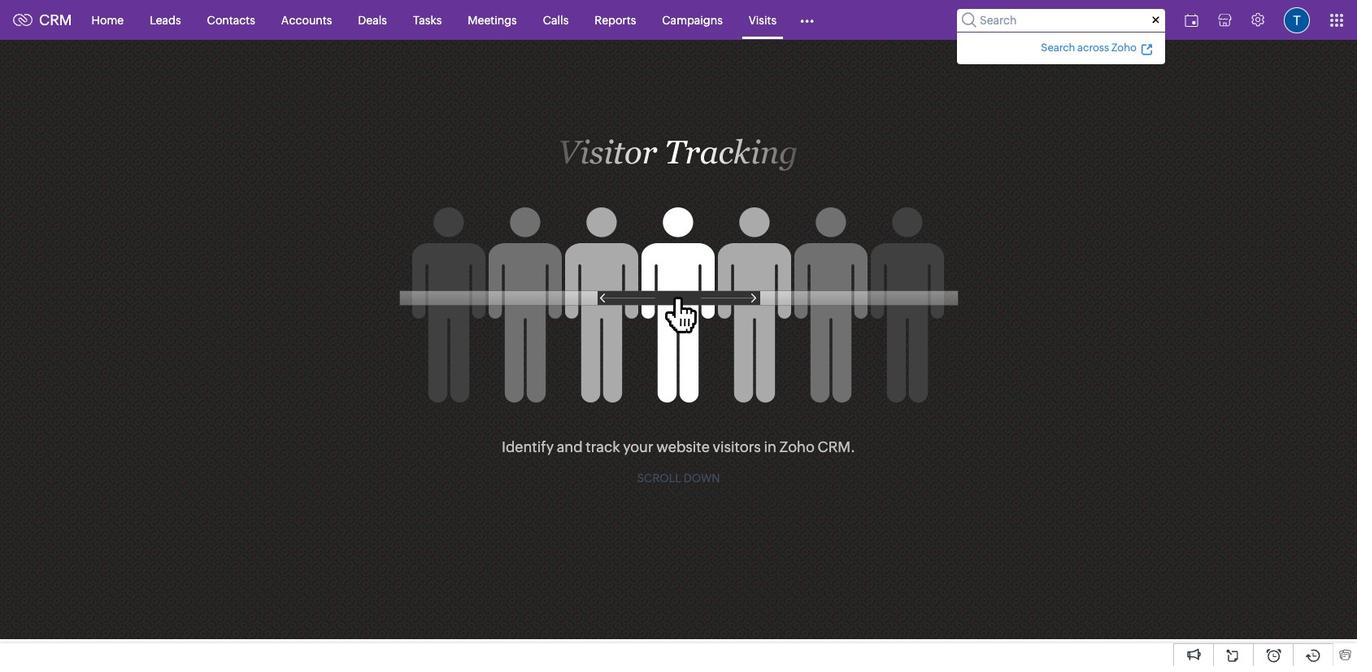 Task type: describe. For each thing, give the bounding box(es) containing it.
and
[[557, 438, 583, 455]]

track
[[586, 438, 620, 455]]

contacts
[[207, 13, 255, 26]]

visitors
[[713, 438, 761, 455]]

website
[[657, 438, 710, 455]]

scroll
[[637, 472, 681, 485]]

search across zoho link
[[1039, 39, 1156, 56]]

tasks link
[[400, 0, 455, 39]]

your
[[623, 438, 654, 455]]

tasks
[[413, 13, 442, 26]]

home
[[92, 13, 124, 26]]

identify and track your website visitors in zoho crm.
[[502, 438, 856, 455]]

profile element
[[1274, 0, 1320, 39]]

meetings link
[[455, 0, 530, 39]]

across
[[1078, 41, 1109, 53]]

campaigns
[[662, 13, 723, 26]]

in
[[764, 438, 777, 455]]

leads link
[[137, 0, 194, 39]]

calls link
[[530, 0, 582, 39]]

down
[[684, 472, 720, 485]]

1 vertical spatial zoho
[[780, 438, 815, 455]]

0 vertical spatial zoho
[[1112, 41, 1137, 53]]

accounts link
[[268, 0, 345, 39]]

deals link
[[345, 0, 400, 39]]



Task type: locate. For each thing, give the bounding box(es) containing it.
1 horizontal spatial zoho
[[1112, 41, 1137, 53]]

crm
[[39, 11, 72, 28]]

search
[[1041, 41, 1076, 53]]

create menu image
[[1135, 0, 1175, 39]]

accounts
[[281, 13, 332, 26]]

identify
[[502, 438, 554, 455]]

Other Modules field
[[790, 7, 825, 33]]

Search field
[[957, 9, 1165, 31]]

zoho right in
[[780, 438, 815, 455]]

search across zoho
[[1041, 41, 1137, 53]]

contacts link
[[194, 0, 268, 39]]

crm.
[[818, 438, 856, 455]]

campaigns link
[[649, 0, 736, 39]]

visits
[[749, 13, 777, 26]]

zoho
[[1112, 41, 1137, 53], [780, 438, 815, 455]]

profile image
[[1284, 7, 1310, 33]]

visits link
[[736, 0, 790, 39]]

zoho right 'across'
[[1112, 41, 1137, 53]]

home link
[[79, 0, 137, 39]]

crm link
[[13, 11, 72, 28]]

calendar image
[[1185, 13, 1199, 26]]

leads
[[150, 13, 181, 26]]

deals
[[358, 13, 387, 26]]

reports link
[[582, 0, 649, 39]]

scroll down
[[637, 472, 720, 485]]

meetings
[[468, 13, 517, 26]]

reports
[[595, 13, 636, 26]]

0 horizontal spatial zoho
[[780, 438, 815, 455]]

calls
[[543, 13, 569, 26]]



Task type: vqa. For each thing, say whether or not it's contained in the screenshot.
the "late by  days" image to the top
no



